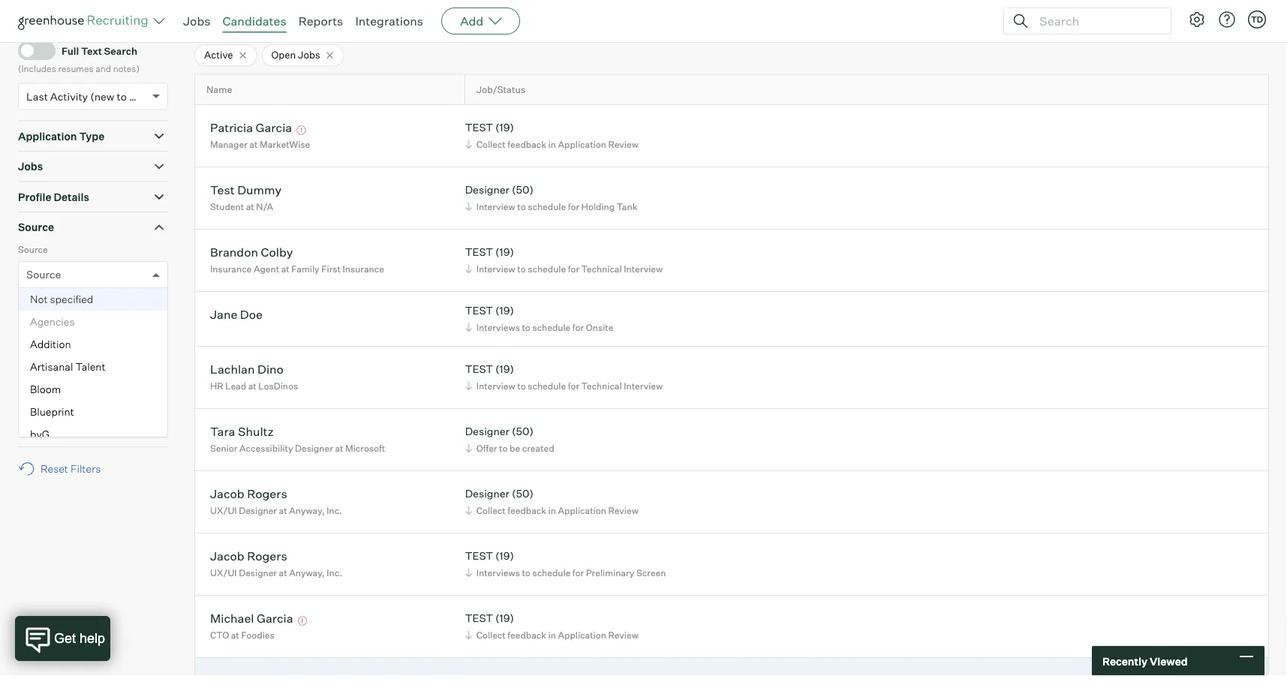 Task type: vqa. For each thing, say whether or not it's contained in the screenshot.


Task type: describe. For each thing, give the bounding box(es) containing it.
jacob rogers link for test
[[210, 549, 287, 566]]

technical for lachlan dino
[[582, 381, 622, 392]]

collect feedback in application review link for patricia garcia
[[463, 137, 643, 151]]

source element
[[18, 242, 168, 559]]

jacob rogers link for designer
[[210, 486, 287, 504]]

artisanal talent
[[30, 361, 106, 374]]

microsoft
[[346, 443, 385, 454]]

at up 'michael garcia'
[[279, 568, 287, 579]]

application type
[[18, 130, 105, 143]]

1 vertical spatial to
[[71, 325, 84, 338]]

designer inside designer (50) collect feedback in application review
[[465, 488, 510, 501]]

jane
[[210, 307, 238, 322]]

losdinos
[[259, 381, 298, 392]]

interview for lachlan dino
[[477, 381, 516, 392]]

lead
[[225, 381, 246, 392]]

test
[[210, 182, 235, 197]]

test (19) interview to schedule for technical interview for dino
[[465, 363, 663, 392]]

jane doe
[[210, 307, 263, 322]]

tara shultz link
[[210, 424, 274, 441]]

actions
[[1217, 18, 1254, 31]]

open
[[271, 49, 296, 61]]

collect feedback in application review link for michael garcia
[[463, 628, 643, 643]]

full text search (includes resumes and notes)
[[18, 45, 140, 74]]

addition option
[[19, 334, 167, 356]]

generate report button
[[908, 11, 1045, 38]]

details
[[54, 191, 89, 204]]

interview to schedule for holding tank link
[[463, 200, 642, 214]]

open jobs
[[271, 49, 320, 61]]

1 vertical spatial credited to
[[26, 325, 84, 338]]

candidate reports are now available! apply filters and select "view in app" element
[[908, 11, 1045, 38]]

cto
[[210, 630, 229, 641]]

byg
[[30, 428, 50, 441]]

text
[[81, 45, 102, 57]]

list box inside source element
[[19, 289, 167, 559]]

anyway, for designer
[[289, 505, 325, 516]]

viewed
[[1150, 655, 1189, 668]]

last activity (new to old) option
[[26, 90, 149, 103]]

interviews for test (19) interviews to schedule for preliminary screen
[[477, 568, 520, 579]]

application down 'last'
[[18, 130, 77, 143]]

talent
[[75, 361, 106, 374]]

reports
[[299, 14, 343, 29]]

0 vertical spatial to
[[56, 301, 67, 312]]

interview to schedule for technical interview link for dino
[[463, 379, 667, 393]]

(19) for insurance agent at family first insurance
[[496, 246, 514, 259]]

for for dino
[[568, 381, 580, 392]]

manager
[[210, 139, 248, 150]]

2 insurance from the left
[[343, 263, 384, 275]]

byg option
[[19, 424, 167, 446]]

name
[[207, 84, 232, 96]]

source for credited
[[18, 221, 54, 234]]

6 test from the top
[[465, 612, 493, 625]]

add button
[[442, 8, 521, 35]]

agencies
[[30, 316, 75, 329]]

to for lachlan dino
[[518, 381, 526, 392]]

0 vertical spatial jobs
[[183, 14, 211, 29]]

student
[[210, 201, 244, 212]]

profile
[[18, 191, 51, 204]]

to inside test (19) interviews to schedule for onsite
[[522, 322, 531, 333]]

designer inside the designer (50) offer to be created
[[465, 425, 510, 438]]

michael
[[210, 611, 254, 626]]

created
[[523, 443, 555, 454]]

schedule for colby
[[528, 263, 566, 275]]

bloom option
[[19, 379, 167, 401]]

collect for test (19)
[[477, 139, 506, 150]]

report
[[975, 18, 1009, 31]]

at inside brandon colby insurance agent at family first insurance
[[281, 263, 290, 275]]

last activity (new to old)
[[26, 90, 149, 103]]

integrations link
[[356, 14, 424, 29]]

bulk actions
[[1192, 18, 1254, 31]]

education
[[18, 426, 70, 439]]

old)
[[129, 90, 149, 103]]

anyway, for test
[[289, 568, 325, 579]]

filters
[[71, 463, 101, 476]]

inc. for designer (50)
[[327, 505, 342, 516]]

review for test (19)
[[609, 139, 639, 150]]

applications
[[306, 17, 367, 30]]

onsite
[[586, 322, 614, 333]]

candidate
[[255, 17, 304, 30]]

hr
[[210, 381, 223, 392]]

pipeline tasks
[[18, 395, 92, 408]]

doe
[[240, 307, 263, 322]]

recently
[[1103, 655, 1148, 668]]

specified
[[50, 293, 93, 306]]

test for hr lead at losdinos
[[465, 363, 493, 376]]

test for insurance agent at family first insurance
[[465, 246, 493, 259]]

preliminary
[[586, 568, 635, 579]]

interview for test dummy
[[477, 201, 516, 212]]

generate
[[927, 18, 972, 31]]

candidates link
[[223, 14, 287, 29]]

reports link
[[299, 14, 343, 29]]

source for not
[[18, 244, 48, 255]]

shultz
[[238, 424, 274, 439]]

test (19) interviews to schedule for onsite
[[465, 304, 614, 333]]

test dummy student at n/a
[[210, 182, 282, 212]]

in for designer (50)
[[549, 505, 556, 516]]

michael garcia
[[210, 611, 293, 626]]

at inside test dummy student at n/a
[[246, 201, 254, 212]]

lachlan
[[210, 362, 255, 377]]

application down interviews to schedule for preliminary screen 'link'
[[558, 630, 607, 641]]

1 insurance from the left
[[210, 263, 252, 275]]

garcia for michael garcia
[[257, 611, 293, 626]]

rogers for test
[[247, 549, 287, 564]]

designer (50) collect feedback in application review
[[465, 488, 639, 516]]

showing
[[195, 17, 237, 30]]

designer inside designer (50) interview to schedule for holding tank
[[465, 183, 510, 197]]

test inside test (19) interviews to schedule for onsite
[[465, 304, 493, 317]]

patricia garcia link
[[210, 120, 292, 137]]

application up designer (50) interview to schedule for holding tank
[[558, 139, 607, 150]]

offer
[[477, 443, 498, 454]]

at right cto
[[231, 630, 239, 641]]

first
[[322, 263, 341, 275]]

michael garcia link
[[210, 611, 293, 628]]

manager at marketwise
[[210, 139, 310, 150]]

ux/ui for designer (50)
[[210, 505, 237, 516]]

offer to be created link
[[463, 441, 558, 456]]

(50) for tara shultz
[[512, 425, 534, 438]]

agent
[[254, 263, 279, 275]]

1 vertical spatial credited
[[26, 325, 69, 338]]

and
[[96, 63, 111, 74]]

checkmark image
[[25, 45, 36, 55]]

test (19) interviews to schedule for preliminary screen
[[465, 550, 666, 579]]

activity
[[50, 90, 88, 103]]

reset filters
[[41, 463, 101, 476]]

family
[[292, 263, 320, 275]]

brandon
[[210, 245, 258, 260]]

for for dummy
[[568, 201, 580, 212]]



Task type: locate. For each thing, give the bounding box(es) containing it.
jacob for designer
[[210, 486, 245, 501]]

0 vertical spatial review
[[609, 139, 639, 150]]

test (19) interview to schedule for technical interview down interviews to schedule for onsite link at the top left of page
[[465, 363, 663, 392]]

interview for brandon colby
[[477, 263, 516, 275]]

1 vertical spatial interview to schedule for technical interview link
[[463, 379, 667, 393]]

credited to down not specified
[[26, 325, 84, 338]]

insurance down brandon
[[210, 263, 252, 275]]

ux/ui up michael
[[210, 568, 237, 579]]

jacob rogers ux/ui designer at anyway, inc. up 'michael garcia'
[[210, 549, 342, 579]]

4 (19) from the top
[[496, 363, 514, 376]]

1 rogers from the top
[[247, 486, 287, 501]]

for down interviews to schedule for onsite link at the top left of page
[[568, 381, 580, 392]]

2 horizontal spatial jobs
[[298, 49, 320, 61]]

rogers down accessibility
[[247, 486, 287, 501]]

1 interviews from the top
[[477, 322, 520, 333]]

schedule for dino
[[528, 381, 566, 392]]

(50) up be
[[512, 425, 534, 438]]

dummy
[[237, 182, 282, 197]]

0 vertical spatial collect
[[477, 139, 506, 150]]

technical for brandon colby
[[582, 263, 622, 275]]

(50) for jacob rogers
[[512, 488, 534, 501]]

schedule inside test (19) interviews to schedule for preliminary screen
[[533, 568, 571, 579]]

feedback
[[508, 139, 547, 150], [508, 505, 547, 516], [508, 630, 547, 641]]

feedback for test (19)
[[508, 139, 547, 150]]

garcia up marketwise
[[256, 120, 292, 135]]

0 vertical spatial inc.
[[327, 505, 342, 516]]

in inside designer (50) collect feedback in application review
[[549, 505, 556, 516]]

schedule up test (19) interviews to schedule for onsite
[[528, 263, 566, 275]]

3 collect from the top
[[477, 630, 506, 641]]

generate report
[[927, 18, 1009, 31]]

3 review from the top
[[609, 630, 639, 641]]

review
[[609, 139, 639, 150], [609, 505, 639, 516], [609, 630, 639, 641]]

(19) inside test (19) interviews to schedule for preliminary screen
[[496, 550, 514, 563]]

2 test (19) interview to schedule for technical interview from the top
[[465, 363, 663, 392]]

interview inside designer (50) interview to schedule for holding tank
[[477, 201, 516, 212]]

patricia garcia has been in application review for more than 5 days image
[[295, 126, 308, 135]]

review up preliminary
[[609, 505, 639, 516]]

1 vertical spatial collect feedback in application review link
[[463, 504, 643, 518]]

designer up offer at the left bottom of page
[[465, 425, 510, 438]]

to
[[56, 301, 67, 312], [71, 325, 84, 338]]

1 vertical spatial inc.
[[327, 568, 342, 579]]

0 vertical spatial jacob rogers ux/ui designer at anyway, inc.
[[210, 486, 342, 516]]

2 test from the top
[[465, 246, 493, 259]]

anyway, down tara shultz senior accessibility designer at microsoft
[[289, 505, 325, 516]]

1 vertical spatial rogers
[[247, 549, 287, 564]]

2 inc. from the top
[[327, 568, 342, 579]]

addition
[[30, 338, 71, 351]]

0 vertical spatial collect feedback in application review link
[[463, 137, 643, 151]]

jacob rogers ux/ui designer at anyway, inc. down accessibility
[[210, 486, 342, 516]]

configure image
[[1189, 11, 1207, 29]]

for up test (19) interviews to schedule for onsite
[[568, 263, 580, 275]]

schedule inside test (19) interviews to schedule for onsite
[[533, 322, 571, 333]]

rogers for designer
[[247, 486, 287, 501]]

Search text field
[[1036, 10, 1158, 32]]

1 vertical spatial test (19) collect feedback in application review
[[465, 612, 639, 641]]

at down accessibility
[[279, 505, 287, 516]]

rogers up 'michael garcia'
[[247, 549, 287, 564]]

2 review from the top
[[609, 505, 639, 516]]

for inside designer (50) interview to schedule for holding tank
[[568, 201, 580, 212]]

not specified
[[30, 293, 93, 306]]

for inside test (19) interviews to schedule for preliminary screen
[[573, 568, 584, 579]]

collect inside designer (50) collect feedback in application review
[[477, 505, 506, 516]]

application up test (19) interviews to schedule for preliminary screen
[[558, 505, 607, 516]]

1 vertical spatial ux/ui
[[210, 568, 237, 579]]

add
[[460, 14, 484, 29]]

1 review from the top
[[609, 139, 639, 150]]

2 interview to schedule for technical interview link from the top
[[463, 379, 667, 393]]

at inside tara shultz senior accessibility designer at microsoft
[[335, 443, 344, 454]]

0 vertical spatial credited
[[18, 301, 54, 312]]

designer inside tara shultz senior accessibility designer at microsoft
[[295, 443, 333, 454]]

schedule left preliminary
[[533, 568, 571, 579]]

jacob up michael
[[210, 549, 245, 564]]

responsibility
[[18, 365, 91, 378]]

0 vertical spatial source
[[18, 221, 54, 234]]

0 vertical spatial test (19) collect feedback in application review
[[465, 121, 639, 150]]

1 vertical spatial interviews
[[477, 568, 520, 579]]

patricia garcia
[[210, 120, 292, 135]]

1 vertical spatial jacob rogers link
[[210, 549, 287, 566]]

test (19) interview to schedule for technical interview down interview to schedule for holding tank 'link'
[[465, 246, 663, 275]]

to inside test (19) interviews to schedule for preliminary screen
[[522, 568, 531, 579]]

credited up agencies
[[18, 301, 54, 312]]

6 (19) from the top
[[496, 612, 514, 625]]

artisanal talent option
[[19, 356, 167, 379]]

1 vertical spatial source
[[18, 244, 48, 255]]

tara shultz senior accessibility designer at microsoft
[[210, 424, 385, 454]]

3 (50) from the top
[[512, 488, 534, 501]]

3 collect feedback in application review link from the top
[[463, 628, 643, 643]]

2 vertical spatial in
[[549, 630, 556, 641]]

jobs up the active
[[183, 14, 211, 29]]

to down 'specified'
[[71, 325, 84, 338]]

ux/ui down senior
[[210, 505, 237, 516]]

1 jacob rogers ux/ui designer at anyway, inc. from the top
[[210, 486, 342, 516]]

jacob rogers ux/ui designer at anyway, inc. for test
[[210, 549, 342, 579]]

designer up 'michael garcia'
[[239, 568, 277, 579]]

to for test dummy
[[518, 201, 526, 212]]

2 ux/ui from the top
[[210, 568, 237, 579]]

2 vertical spatial collect
[[477, 630, 506, 641]]

2 vertical spatial jobs
[[18, 160, 43, 173]]

credited to up agencies
[[18, 301, 67, 312]]

insurance right first
[[343, 263, 384, 275]]

collect feedback in application review link down interviews to schedule for preliminary screen 'link'
[[463, 628, 643, 643]]

designer (50) offer to be created
[[465, 425, 555, 454]]

2 vertical spatial (50)
[[512, 488, 534, 501]]

for for rogers
[[573, 568, 584, 579]]

in up test (19) interviews to schedule for preliminary screen
[[549, 505, 556, 516]]

test inside test (19) interviews to schedule for preliminary screen
[[465, 550, 493, 563]]

patricia
[[210, 120, 253, 135]]

1 vertical spatial test (19) interview to schedule for technical interview
[[465, 363, 663, 392]]

test (19) collect feedback in application review up designer (50) interview to schedule for holding tank
[[465, 121, 639, 150]]

schedule left onsite
[[533, 322, 571, 333]]

jacob for test
[[210, 549, 245, 564]]

technical down onsite
[[582, 381, 622, 392]]

interviews for test (19) interviews to schedule for onsite
[[477, 322, 520, 333]]

1 collect feedback in application review link from the top
[[463, 137, 643, 151]]

2 jacob from the top
[[210, 549, 245, 564]]

at right lead
[[248, 381, 257, 392]]

designer down accessibility
[[239, 505, 277, 516]]

greenhouse recruiting image
[[18, 12, 153, 30]]

1 horizontal spatial insurance
[[343, 263, 384, 275]]

review inside designer (50) collect feedback in application review
[[609, 505, 639, 516]]

candidates
[[223, 14, 287, 29]]

(19) inside test (19) interviews to schedule for onsite
[[496, 304, 514, 317]]

2 (19) from the top
[[496, 246, 514, 259]]

in up designer (50) interview to schedule for holding tank
[[549, 139, 556, 150]]

(includes
[[18, 63, 56, 74]]

test for manager at marketwise
[[465, 121, 493, 134]]

to for brandon colby
[[518, 263, 526, 275]]

(50) inside the designer (50) offer to be created
[[512, 425, 534, 438]]

at left microsoft
[[335, 443, 344, 454]]

at inside the lachlan dino hr lead at losdinos
[[248, 381, 257, 392]]

2 jacob rogers link from the top
[[210, 549, 287, 566]]

(50) for test dummy
[[512, 183, 534, 197]]

1 vertical spatial garcia
[[257, 611, 293, 626]]

interviews to schedule for preliminary screen link
[[463, 566, 670, 580]]

jobs up the profile
[[18, 160, 43, 173]]

3 feedback from the top
[[508, 630, 547, 641]]

(50) up interview to schedule for holding tank 'link'
[[512, 183, 534, 197]]

1 vertical spatial jacob rogers ux/ui designer at anyway, inc.
[[210, 549, 342, 579]]

1 inc. from the top
[[327, 505, 342, 516]]

to up agencies
[[56, 301, 67, 312]]

1 vertical spatial anyway,
[[289, 568, 325, 579]]

bloom
[[30, 383, 61, 396]]

1 vertical spatial review
[[609, 505, 639, 516]]

at down patricia garcia link
[[250, 139, 258, 150]]

1 vertical spatial jobs
[[298, 49, 320, 61]]

1 collect from the top
[[477, 139, 506, 150]]

38
[[240, 17, 253, 30]]

test dummy link
[[210, 182, 282, 200]]

0 vertical spatial technical
[[582, 263, 622, 275]]

td
[[1252, 14, 1264, 24]]

not
[[30, 293, 48, 306]]

for left preliminary
[[573, 568, 584, 579]]

brandon colby link
[[210, 245, 293, 262]]

designer (50) interview to schedule for holding tank
[[465, 183, 638, 212]]

1 (50) from the top
[[512, 183, 534, 197]]

anyway, up the "michael garcia has been in application review for more than 5 days" icon
[[289, 568, 325, 579]]

bulk
[[1192, 18, 1214, 31]]

1 vertical spatial (50)
[[512, 425, 534, 438]]

(50) inside designer (50) collect feedback in application review
[[512, 488, 534, 501]]

2 technical from the top
[[582, 381, 622, 392]]

1 (19) from the top
[[496, 121, 514, 134]]

2 anyway, from the top
[[289, 568, 325, 579]]

at down colby
[[281, 263, 290, 275]]

1 test (19) collect feedback in application review from the top
[[465, 121, 639, 150]]

list box containing not specified
[[19, 289, 167, 559]]

holding
[[582, 201, 615, 212]]

accessibility
[[240, 443, 293, 454]]

0 vertical spatial interview to schedule for technical interview link
[[463, 262, 667, 276]]

reset
[[41, 463, 68, 476]]

interviews inside test (19) interviews to schedule for preliminary screen
[[477, 568, 520, 579]]

senior
[[210, 443, 238, 454]]

(19) for hr lead at losdinos
[[496, 363, 514, 376]]

job/status
[[477, 84, 526, 96]]

schedule
[[528, 201, 566, 212], [528, 263, 566, 275], [533, 322, 571, 333], [528, 381, 566, 392], [533, 568, 571, 579]]

interviews
[[477, 322, 520, 333], [477, 568, 520, 579]]

1 technical from the top
[[582, 263, 622, 275]]

designer right accessibility
[[295, 443, 333, 454]]

designer down offer at the left bottom of page
[[465, 488, 510, 501]]

blueprint
[[30, 406, 74, 419]]

search
[[104, 45, 137, 57]]

jobs
[[183, 14, 211, 29], [298, 49, 320, 61], [18, 160, 43, 173]]

garcia for patricia garcia
[[256, 120, 292, 135]]

inc.
[[327, 505, 342, 516], [327, 568, 342, 579]]

jacob
[[210, 486, 245, 501], [210, 549, 245, 564]]

schedule left holding
[[528, 201, 566, 212]]

at left n/a
[[246, 201, 254, 212]]

rogers
[[247, 486, 287, 501], [247, 549, 287, 564]]

5 (19) from the top
[[496, 550, 514, 563]]

1 horizontal spatial to
[[71, 325, 84, 338]]

jacob down senior
[[210, 486, 245, 501]]

(19) for manager at marketwise
[[496, 121, 514, 134]]

0 horizontal spatial insurance
[[210, 263, 252, 275]]

(19) for ux/ui designer at anyway, inc.
[[496, 550, 514, 563]]

collect for designer (50)
[[477, 505, 506, 516]]

type
[[79, 130, 105, 143]]

2 vertical spatial review
[[609, 630, 639, 641]]

list box
[[19, 289, 167, 559]]

profile details
[[18, 191, 89, 204]]

credited down not
[[26, 325, 69, 338]]

feedback down interviews to schedule for preliminary screen 'link'
[[508, 630, 547, 641]]

feedback inside designer (50) collect feedback in application review
[[508, 505, 547, 516]]

3 test from the top
[[465, 304, 493, 317]]

tasks
[[62, 395, 92, 408]]

not specified option
[[19, 289, 167, 311]]

collect feedback in application review link up test (19) interviews to schedule for preliminary screen
[[463, 504, 643, 518]]

2 collect feedback in application review link from the top
[[463, 504, 643, 518]]

for inside test (19) interviews to schedule for onsite
[[573, 322, 584, 333]]

marketwise
[[260, 139, 310, 150]]

None field
[[26, 262, 30, 288]]

review up tank
[[609, 139, 639, 150]]

0 vertical spatial rogers
[[247, 486, 287, 501]]

jobs link
[[183, 14, 211, 29]]

0 vertical spatial interviews
[[477, 322, 520, 333]]

feedback for designer (50)
[[508, 505, 547, 516]]

3 (19) from the top
[[496, 304, 514, 317]]

blueprint option
[[19, 401, 167, 424]]

colby
[[261, 245, 293, 260]]

2 vertical spatial collect feedback in application review link
[[463, 628, 643, 643]]

for left onsite
[[573, 322, 584, 333]]

review for designer (50)
[[609, 505, 639, 516]]

Search candidates field
[[18, 11, 168, 36]]

application inside designer (50) collect feedback in application review
[[558, 505, 607, 516]]

schedule inside designer (50) interview to schedule for holding tank
[[528, 201, 566, 212]]

2 feedback from the top
[[508, 505, 547, 516]]

last
[[26, 90, 48, 103]]

1 jacob rogers link from the top
[[210, 486, 287, 504]]

recently viewed
[[1103, 655, 1189, 668]]

jacob rogers ux/ui designer at anyway, inc. for designer
[[210, 486, 342, 516]]

1 vertical spatial technical
[[582, 381, 622, 392]]

1 horizontal spatial jobs
[[183, 14, 211, 29]]

jacob rogers link down accessibility
[[210, 486, 287, 504]]

2 (50) from the top
[[512, 425, 534, 438]]

in down interviews to schedule for preliminary screen 'link'
[[549, 630, 556, 641]]

0 vertical spatial credited to
[[18, 301, 67, 312]]

0 vertical spatial test (19) interview to schedule for technical interview
[[465, 246, 663, 275]]

for left holding
[[568, 201, 580, 212]]

1 interview to schedule for technical interview link from the top
[[463, 262, 667, 276]]

none field inside source element
[[26, 262, 30, 288]]

0 horizontal spatial to
[[56, 301, 67, 312]]

(19)
[[496, 121, 514, 134], [496, 246, 514, 259], [496, 304, 514, 317], [496, 363, 514, 376], [496, 550, 514, 563], [496, 612, 514, 625]]

feedback down created
[[508, 505, 547, 516]]

michael garcia has been in application review for more than 5 days image
[[296, 617, 309, 626]]

to inside the designer (50) offer to be created
[[499, 443, 508, 454]]

1 in from the top
[[549, 139, 556, 150]]

artisanal
[[30, 361, 73, 374]]

0 vertical spatial jacob rogers link
[[210, 486, 287, 504]]

1 vertical spatial collect
[[477, 505, 506, 516]]

schedule down interviews to schedule for onsite link at the top left of page
[[528, 381, 566, 392]]

garcia
[[256, 120, 292, 135], [257, 611, 293, 626]]

credited to element
[[18, 299, 168, 356]]

collect feedback in application review link up designer (50) interview to schedule for holding tank
[[463, 137, 643, 151]]

(50) inside designer (50) interview to schedule for holding tank
[[512, 183, 534, 197]]

1 test from the top
[[465, 121, 493, 134]]

active
[[204, 49, 233, 61]]

0 horizontal spatial jobs
[[18, 160, 43, 173]]

ux/ui for test (19)
[[210, 568, 237, 579]]

3 in from the top
[[549, 630, 556, 641]]

2 test (19) collect feedback in application review from the top
[[465, 612, 639, 641]]

tara
[[210, 424, 235, 439]]

for for colby
[[568, 263, 580, 275]]

review down preliminary
[[609, 630, 639, 641]]

showing 38 candidate applications
[[195, 17, 367, 30]]

1 feedback from the top
[[508, 139, 547, 150]]

collect
[[477, 139, 506, 150], [477, 505, 506, 516], [477, 630, 506, 641]]

tank
[[617, 201, 638, 212]]

interview to schedule for technical interview link up test (19) interviews to schedule for onsite
[[463, 262, 667, 276]]

interviews to schedule for onsite link
[[463, 320, 618, 335]]

to for jacob rogers
[[522, 568, 531, 579]]

1 vertical spatial feedback
[[508, 505, 547, 516]]

pipeline
[[18, 395, 59, 408]]

schedule for rogers
[[533, 568, 571, 579]]

resumes
[[58, 63, 94, 74]]

test for ux/ui designer at anyway, inc.
[[465, 550, 493, 563]]

technical
[[582, 263, 622, 275], [582, 381, 622, 392]]

2 vertical spatial feedback
[[508, 630, 547, 641]]

(new
[[90, 90, 115, 103]]

schedule for dummy
[[528, 201, 566, 212]]

0 vertical spatial ux/ui
[[210, 505, 237, 516]]

to for tara shultz
[[499, 443, 508, 454]]

0 vertical spatial in
[[549, 139, 556, 150]]

test (19) interview to schedule for technical interview for colby
[[465, 246, 663, 275]]

jacob rogers link up 'michael garcia'
[[210, 549, 287, 566]]

0 vertical spatial feedback
[[508, 139, 547, 150]]

2 interviews from the top
[[477, 568, 520, 579]]

lachlan dino link
[[210, 362, 284, 379]]

1 test (19) interview to schedule for technical interview from the top
[[465, 246, 663, 275]]

inc. for test (19)
[[327, 568, 342, 579]]

bulk actions link
[[1177, 11, 1270, 38]]

jobs right "open"
[[298, 49, 320, 61]]

2 in from the top
[[549, 505, 556, 516]]

1 vertical spatial jacob
[[210, 549, 245, 564]]

4 test from the top
[[465, 363, 493, 376]]

2 vertical spatial source
[[26, 268, 61, 281]]

in for test (19)
[[549, 139, 556, 150]]

interview to schedule for technical interview link down interviews to schedule for onsite link at the top left of page
[[463, 379, 667, 393]]

(50) down be
[[512, 488, 534, 501]]

5 test from the top
[[465, 550, 493, 563]]

2 collect from the top
[[477, 505, 506, 516]]

1 jacob from the top
[[210, 486, 245, 501]]

garcia up foodies
[[257, 611, 293, 626]]

1 anyway, from the top
[[289, 505, 325, 516]]

2 jacob rogers ux/ui designer at anyway, inc. from the top
[[210, 549, 342, 579]]

2 rogers from the top
[[247, 549, 287, 564]]

be
[[510, 443, 521, 454]]

brandon colby insurance agent at family first insurance
[[210, 245, 384, 275]]

in
[[549, 139, 556, 150], [549, 505, 556, 516], [549, 630, 556, 641]]

designer up interview to schedule for holding tank 'link'
[[465, 183, 510, 197]]

0 vertical spatial (50)
[[512, 183, 534, 197]]

to inside designer (50) interview to schedule for holding tank
[[518, 201, 526, 212]]

feedback up designer (50) interview to schedule for holding tank
[[508, 139, 547, 150]]

test (19) collect feedback in application review down interviews to schedule for preliminary screen 'link'
[[465, 612, 639, 641]]

interview to schedule for technical interview link for colby
[[463, 262, 667, 276]]

0 vertical spatial jacob
[[210, 486, 245, 501]]

interviews inside test (19) interviews to schedule for onsite
[[477, 322, 520, 333]]

technical up onsite
[[582, 263, 622, 275]]

1 ux/ui from the top
[[210, 505, 237, 516]]

0 vertical spatial anyway,
[[289, 505, 325, 516]]

0 vertical spatial garcia
[[256, 120, 292, 135]]

1 vertical spatial in
[[549, 505, 556, 516]]



